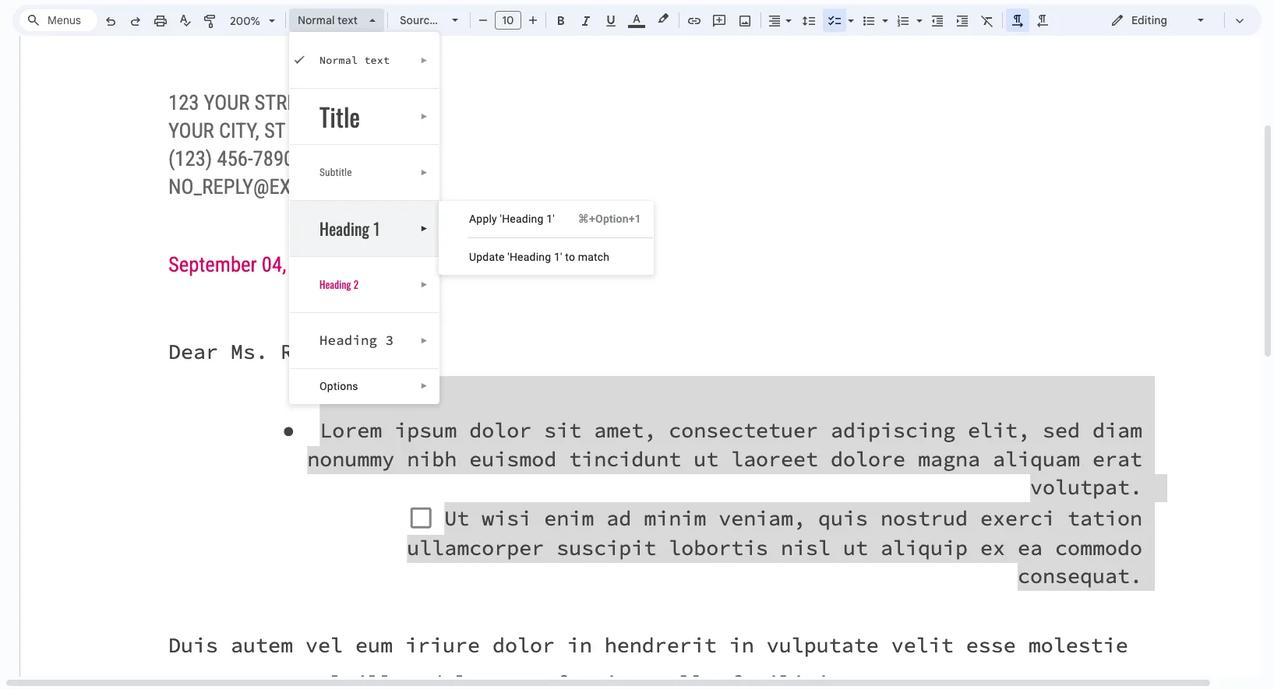 Task type: locate. For each thing, give the bounding box(es) containing it.
update 'heading 1' to match u element
[[469, 251, 614, 263]]

normal
[[298, 13, 335, 27], [320, 54, 358, 67]]

1 vertical spatial text
[[364, 54, 390, 67]]

1' for u pdate 'heading 1' to match
[[554, 251, 562, 263]]

a
[[469, 213, 476, 225]]

match
[[578, 251, 610, 263]]

0 vertical spatial 1'
[[546, 213, 555, 225]]

'heading for pdate
[[508, 251, 551, 263]]

o
[[320, 380, 327, 393]]

3 heading from the top
[[320, 332, 377, 349]]

text
[[338, 13, 358, 27], [364, 54, 390, 67]]

1 vertical spatial heading
[[320, 277, 351, 292]]

heading
[[320, 217, 370, 241], [320, 277, 351, 292], [320, 332, 377, 349]]

heading 1
[[320, 217, 380, 241]]

1' up update 'heading 1' to match u element
[[546, 213, 555, 225]]

1 heading from the top
[[320, 217, 370, 241]]

normal text down styles list. normal text selected. option
[[320, 54, 390, 67]]

editing
[[1132, 13, 1167, 27]]

7 ► from the top
[[420, 382, 428, 390]]

text inside option
[[338, 13, 358, 27]]

pdate
[[476, 251, 505, 263]]

styles list. normal text selected. option
[[298, 9, 360, 31]]

pply
[[476, 213, 497, 225]]

subtitle
[[320, 167, 352, 178]]

heading left 1 at the left top of the page
[[320, 217, 370, 241]]

normal right zoom field
[[298, 13, 335, 27]]

highlight color image
[[655, 9, 672, 28]]

'heading right pdate
[[508, 251, 551, 263]]

normal text
[[298, 13, 358, 27], [320, 54, 390, 67]]

1' left the "to"
[[554, 251, 562, 263]]

0 vertical spatial 'heading
[[500, 213, 544, 225]]

1 horizontal spatial text
[[364, 54, 390, 67]]

heading left 3
[[320, 332, 377, 349]]

⌘+option+1
[[578, 213, 641, 225]]

normal text right zoom field
[[298, 13, 358, 27]]

1'
[[546, 213, 555, 225], [554, 251, 562, 263]]

5 ► from the top
[[420, 281, 428, 289]]

title list box
[[289, 32, 440, 404]]

0 vertical spatial heading
[[320, 217, 370, 241]]

normal inside title list box
[[320, 54, 358, 67]]

1 vertical spatial 1'
[[554, 251, 562, 263]]

mode and view toolbar
[[1099, 5, 1252, 36]]

1 vertical spatial 'heading
[[508, 251, 551, 263]]

3
[[386, 332, 394, 349]]

heading for heading 2
[[320, 277, 351, 292]]

6 ► from the top
[[420, 337, 428, 345]]

1 vertical spatial normal
[[320, 54, 358, 67]]

heading left 2
[[320, 277, 351, 292]]

editing button
[[1100, 9, 1217, 32]]

0 vertical spatial normal
[[298, 13, 335, 27]]

a pply 'heading 1'
[[469, 213, 555, 225]]

0 vertical spatial normal text
[[298, 13, 358, 27]]

1 vertical spatial normal text
[[320, 54, 390, 67]]

heading 2
[[320, 277, 359, 292]]

0 horizontal spatial text
[[338, 13, 358, 27]]

main toolbar
[[97, 0, 1055, 397]]

Font size field
[[495, 11, 528, 30]]

4 ► from the top
[[420, 224, 428, 233]]

text color image
[[628, 9, 645, 28]]

0 vertical spatial text
[[338, 13, 358, 27]]

menu containing a
[[439, 201, 654, 275]]

2 vertical spatial heading
[[320, 332, 377, 349]]

1 ► from the top
[[420, 56, 428, 65]]

normal down styles list. normal text selected. option
[[320, 54, 358, 67]]

heading 3
[[320, 332, 394, 349]]

'heading right pply at the top of the page
[[500, 213, 544, 225]]

menu
[[439, 201, 654, 275]]

1
[[373, 217, 380, 241]]

line & paragraph spacing image
[[800, 9, 818, 31]]

insert image image
[[736, 9, 754, 31]]

'heading
[[500, 213, 544, 225], [508, 251, 551, 263]]

►
[[420, 56, 428, 65], [420, 112, 428, 121], [420, 168, 428, 177], [420, 224, 428, 233], [420, 281, 428, 289], [420, 337, 428, 345], [420, 382, 428, 390]]

2 heading from the top
[[320, 277, 351, 292]]



Task type: describe. For each thing, give the bounding box(es) containing it.
'heading for pply
[[500, 213, 544, 225]]

2
[[354, 277, 359, 292]]

u pdate 'heading 1' to match
[[469, 251, 610, 263]]

heading for heading 3
[[320, 332, 377, 349]]

title
[[320, 98, 360, 135]]

numbered list menu image
[[913, 10, 923, 16]]

Zoom text field
[[226, 10, 263, 32]]

normal text inside styles list. normal text selected. option
[[298, 13, 358, 27]]

1' for a pply 'heading 1'
[[546, 213, 555, 225]]

heading for heading 1
[[320, 217, 370, 241]]

font list. source code pro selected. option
[[400, 9, 443, 31]]

apply 'heading 1' a element
[[469, 213, 559, 225]]

3 ► from the top
[[420, 168, 428, 177]]

normal text inside title list box
[[320, 54, 390, 67]]

checklist menu image
[[844, 10, 854, 16]]

Zoom field
[[224, 9, 282, 33]]

Menus field
[[19, 9, 97, 31]]

title application
[[0, 0, 1274, 690]]

ptions
[[327, 380, 358, 393]]

⌘+option+1 element
[[559, 211, 641, 227]]

o ptions
[[320, 380, 358, 393]]

u
[[469, 251, 476, 263]]

menu inside title application
[[439, 201, 654, 275]]

options o element
[[320, 380, 363, 393]]

text inside title list box
[[364, 54, 390, 67]]

bulleted list menu image
[[878, 10, 888, 16]]

normal inside option
[[298, 13, 335, 27]]

2 ► from the top
[[420, 112, 428, 121]]

Font size text field
[[496, 11, 521, 30]]

to
[[565, 251, 575, 263]]



Task type: vqa. For each thing, say whether or not it's contained in the screenshot.
Text within the option
yes



